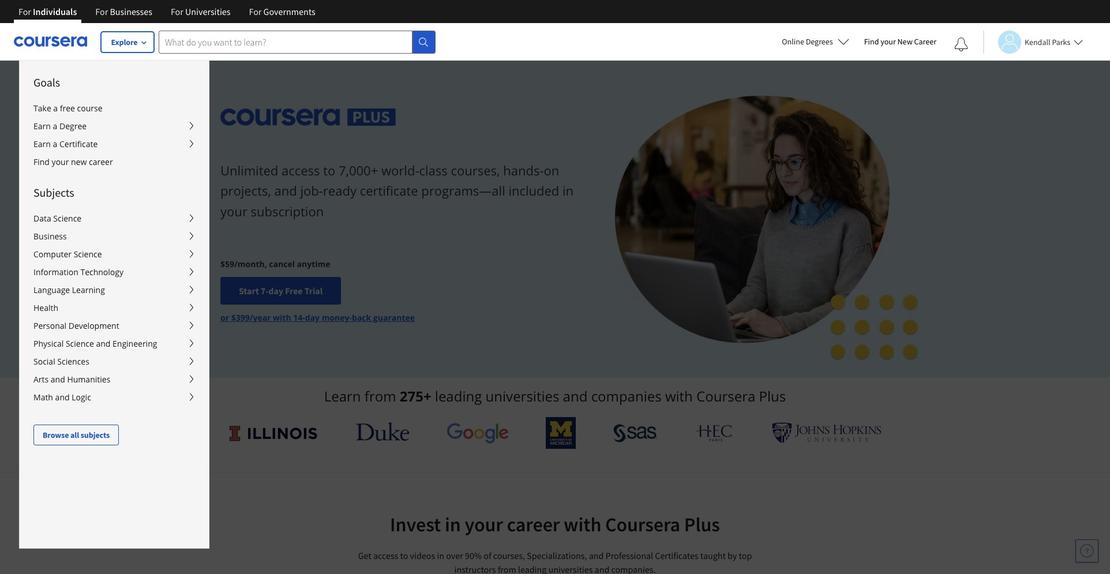 Task type: describe. For each thing, give the bounding box(es) containing it.
videos
[[410, 550, 435, 562]]

for for businesses
[[95, 6, 108, 17]]

kendall parks
[[1025, 37, 1071, 47]]

and left logic
[[55, 392, 70, 403]]

career for your
[[507, 513, 560, 537]]

class
[[419, 162, 448, 179]]

$59
[[221, 259, 234, 270]]

companies
[[592, 387, 662, 406]]

explore menu element
[[20, 61, 209, 446]]

invest in your career with coursera plus
[[390, 513, 720, 537]]

find your new career link
[[20, 153, 209, 171]]

certificate
[[360, 182, 418, 199]]

computer
[[33, 249, 72, 260]]

logic
[[72, 392, 91, 403]]

start
[[239, 285, 259, 297]]

university of michigan image
[[546, 417, 576, 449]]

in inside unlimited access to 7,000+ world-class courses, hands-on projects, and job-ready certificate programs—all included in your subscription
[[563, 182, 574, 199]]

take
[[33, 103, 51, 114]]

math and logic button
[[20, 389, 209, 406]]

kendall
[[1025, 37, 1051, 47]]

development
[[69, 320, 119, 331]]

job-
[[300, 182, 323, 199]]

earn for earn a degree
[[33, 121, 51, 132]]

and inside unlimited access to 7,000+ world-class courses, hands-on projects, and job-ready certificate programs—all included in your subscription
[[275, 182, 297, 199]]

physical science and engineering button
[[20, 335, 209, 353]]

banner navigation
[[9, 0, 325, 23]]

guarantee
[[373, 312, 415, 323]]

7-
[[261, 285, 269, 297]]

courses, inside unlimited access to 7,000+ world-class courses, hands-on projects, and job-ready certificate programs—all included in your subscription
[[451, 162, 500, 179]]

0 vertical spatial leading
[[435, 387, 482, 406]]

specializations,
[[527, 550, 587, 562]]

social sciences button
[[20, 353, 209, 371]]

free
[[285, 285, 303, 297]]

johns hopkins university image
[[773, 423, 882, 444]]

1 vertical spatial day
[[305, 312, 320, 323]]

and down the professional at the bottom of page
[[595, 564, 610, 574]]

your inside explore menu element
[[52, 156, 69, 167]]

for individuals
[[18, 6, 77, 17]]

of
[[484, 550, 492, 562]]

from inside get access to videos in over 90% of courses, specializations, and professional certificates taught by top instructors from leading universities and companies.
[[498, 564, 517, 574]]

0 vertical spatial universities
[[486, 387, 560, 406]]

information
[[33, 267, 78, 278]]

online degrees
[[782, 36, 833, 47]]

1 horizontal spatial plus
[[760, 387, 786, 406]]

2 horizontal spatial with
[[666, 387, 693, 406]]

cancel
[[269, 259, 295, 270]]

personal development
[[33, 320, 119, 331]]

information technology
[[33, 267, 124, 278]]

business
[[33, 231, 67, 242]]

earn a certificate button
[[20, 135, 209, 153]]

90%
[[465, 550, 482, 562]]

find your new career link
[[859, 35, 943, 49]]

find your new career
[[33, 156, 113, 167]]

1 vertical spatial in
[[445, 513, 461, 537]]

browse
[[43, 430, 69, 441]]

sas image
[[614, 424, 658, 443]]

sciences
[[57, 356, 89, 367]]

new
[[71, 156, 87, 167]]

information technology button
[[20, 263, 209, 281]]

1 horizontal spatial coursera
[[697, 387, 756, 406]]

find your new career
[[865, 36, 937, 47]]

certificate
[[59, 139, 98, 150]]

online degrees button
[[773, 29, 859, 54]]

find for find your new career
[[865, 36, 880, 47]]

anytime
[[297, 259, 331, 270]]

for for governments
[[249, 6, 262, 17]]

trial
[[305, 285, 323, 297]]

subjects
[[81, 430, 110, 441]]

free
[[60, 103, 75, 114]]

individuals
[[33, 6, 77, 17]]

goals
[[33, 75, 60, 89]]

and right arts
[[51, 374, 65, 385]]

business button
[[20, 227, 209, 245]]

learning
[[72, 285, 105, 296]]

arts
[[33, 374, 49, 385]]

courses, inside get access to videos in over 90% of courses, specializations, and professional certificates taught by top instructors from leading universities and companies.
[[494, 550, 525, 562]]

for businesses
[[95, 6, 152, 17]]

hands-
[[504, 162, 544, 179]]

degrees
[[806, 36, 833, 47]]

subjects
[[33, 185, 74, 200]]

instructors
[[455, 564, 496, 574]]

275+
[[400, 387, 432, 406]]

14-
[[293, 312, 305, 323]]

a for degree
[[53, 121, 57, 132]]

arts and humanities button
[[20, 371, 209, 389]]

unlimited
[[221, 162, 278, 179]]

1 vertical spatial coursera
[[606, 513, 681, 537]]

or
[[221, 312, 229, 323]]

duke university image
[[356, 423, 409, 441]]

earn a degree button
[[20, 117, 209, 135]]

start 7-day free trial
[[239, 285, 323, 297]]

governments
[[264, 6, 316, 17]]

professional
[[606, 550, 654, 562]]

social
[[33, 356, 55, 367]]

learn from 275+ leading universities and companies with coursera plus
[[324, 387, 786, 406]]

universities inside get access to videos in over 90% of courses, specializations, and professional certificates taught by top instructors from leading universities and companies.
[[549, 564, 593, 574]]

start 7-day free trial button
[[221, 277, 341, 305]]

group containing goals
[[19, 60, 751, 574]]

your inside unlimited access to 7,000+ world-class courses, hands-on projects, and job-ready certificate programs—all included in your subscription
[[221, 202, 248, 220]]

science for data
[[53, 213, 82, 224]]

taught
[[701, 550, 726, 562]]

language
[[33, 285, 70, 296]]



Task type: locate. For each thing, give the bounding box(es) containing it.
coursera image
[[14, 32, 87, 51]]

invest
[[390, 513, 441, 537]]

1 vertical spatial courses,
[[494, 550, 525, 562]]

1 vertical spatial career
[[507, 513, 560, 537]]

coursera up the hec paris image
[[697, 387, 756, 406]]

group
[[19, 60, 751, 574]]

in right included
[[563, 182, 574, 199]]

explore
[[111, 37, 138, 47]]

programs—all
[[422, 182, 506, 199]]

career right new
[[89, 156, 113, 167]]

by
[[728, 550, 737, 562]]

2 vertical spatial a
[[53, 139, 57, 150]]

find down earn a certificate
[[33, 156, 50, 167]]

companies.
[[612, 564, 656, 574]]

0 horizontal spatial from
[[365, 387, 396, 406]]

earn a degree
[[33, 121, 87, 132]]

0 horizontal spatial day
[[269, 285, 283, 297]]

course
[[77, 103, 103, 114]]

science for physical
[[66, 338, 94, 349]]

new
[[898, 36, 913, 47]]

find inside explore menu element
[[33, 156, 50, 167]]

2 earn from the top
[[33, 139, 51, 150]]

2 vertical spatial science
[[66, 338, 94, 349]]

career for new
[[89, 156, 113, 167]]

0 vertical spatial earn
[[33, 121, 51, 132]]

career
[[915, 36, 937, 47]]

3 for from the left
[[171, 6, 184, 17]]

and down development
[[96, 338, 111, 349]]

to up ready
[[323, 162, 336, 179]]

ready
[[323, 182, 357, 199]]

1 horizontal spatial access
[[374, 550, 399, 562]]

science down "personal development"
[[66, 338, 94, 349]]

0 vertical spatial with
[[273, 312, 291, 323]]

a inside popup button
[[53, 139, 57, 150]]

1 horizontal spatial to
[[400, 550, 408, 562]]

in
[[563, 182, 574, 199], [445, 513, 461, 537], [437, 550, 445, 562]]

2 vertical spatial in
[[437, 550, 445, 562]]

1 horizontal spatial from
[[498, 564, 517, 574]]

2 vertical spatial with
[[564, 513, 602, 537]]

1 for from the left
[[18, 6, 31, 17]]

in up over
[[445, 513, 461, 537]]

and left the professional at the bottom of page
[[589, 550, 604, 562]]

0 horizontal spatial to
[[323, 162, 336, 179]]

math
[[33, 392, 53, 403]]

leading up the google image
[[435, 387, 482, 406]]

courses,
[[451, 162, 500, 179], [494, 550, 525, 562]]

and up university of michigan "image"
[[563, 387, 588, 406]]

a for certificate
[[53, 139, 57, 150]]

1 horizontal spatial find
[[865, 36, 880, 47]]

university of illinois at urbana-champaign image
[[229, 424, 319, 443]]

earn down take
[[33, 121, 51, 132]]

access inside unlimited access to 7,000+ world-class courses, hands-on projects, and job-ready certificate programs—all included in your subscription
[[282, 162, 320, 179]]

or $399 /year with 14-day money-back guarantee
[[221, 312, 415, 323]]

1 vertical spatial earn
[[33, 139, 51, 150]]

on
[[544, 162, 560, 179]]

data science
[[33, 213, 82, 224]]

technology
[[80, 267, 124, 278]]

0 vertical spatial science
[[53, 213, 82, 224]]

career up specializations,
[[507, 513, 560, 537]]

a down the earn a degree on the left of the page
[[53, 139, 57, 150]]

0 horizontal spatial plus
[[685, 513, 720, 537]]

included
[[509, 182, 560, 199]]

money-
[[322, 312, 352, 323]]

for for universities
[[171, 6, 184, 17]]

browse all subjects
[[43, 430, 110, 441]]

for universities
[[171, 6, 231, 17]]

data science button
[[20, 210, 209, 227]]

/month,
[[234, 259, 267, 270]]

day left money-
[[305, 312, 320, 323]]

1 vertical spatial a
[[53, 121, 57, 132]]

for left governments
[[249, 6, 262, 17]]

physical
[[33, 338, 64, 349]]

a for free
[[53, 103, 58, 114]]

coursera
[[697, 387, 756, 406], [606, 513, 681, 537]]

0 vertical spatial find
[[865, 36, 880, 47]]

personal
[[33, 320, 66, 331]]

all
[[70, 430, 79, 441]]

in inside get access to videos in over 90% of courses, specializations, and professional certificates taught by top instructors from leading universities and companies.
[[437, 550, 445, 562]]

access for get
[[374, 550, 399, 562]]

from right 'instructors'
[[498, 564, 517, 574]]

0 horizontal spatial coursera
[[606, 513, 681, 537]]

get
[[358, 550, 372, 562]]

to for videos
[[400, 550, 408, 562]]

businesses
[[110, 6, 152, 17]]

certificates
[[655, 550, 699, 562]]

to inside unlimited access to 7,000+ world-class courses, hands-on projects, and job-ready certificate programs—all included in your subscription
[[323, 162, 336, 179]]

0 vertical spatial courses,
[[451, 162, 500, 179]]

None search field
[[159, 30, 436, 53]]

data
[[33, 213, 51, 224]]

0 vertical spatial in
[[563, 182, 574, 199]]

courses, up programs—all
[[451, 162, 500, 179]]

earn inside earn a certificate popup button
[[33, 139, 51, 150]]

science up business
[[53, 213, 82, 224]]

0 vertical spatial to
[[323, 162, 336, 179]]

science for computer
[[74, 249, 102, 260]]

$399
[[231, 312, 250, 323]]

projects,
[[221, 182, 271, 199]]

1 horizontal spatial career
[[507, 513, 560, 537]]

health
[[33, 303, 58, 314]]

with
[[273, 312, 291, 323], [666, 387, 693, 406], [564, 513, 602, 537]]

1 vertical spatial science
[[74, 249, 102, 260]]

plus
[[760, 387, 786, 406], [685, 513, 720, 537]]

2 for from the left
[[95, 6, 108, 17]]

arts and humanities
[[33, 374, 110, 385]]

and
[[275, 182, 297, 199], [96, 338, 111, 349], [51, 374, 65, 385], [563, 387, 588, 406], [55, 392, 70, 403], [589, 550, 604, 562], [595, 564, 610, 574]]

in left over
[[437, 550, 445, 562]]

1 horizontal spatial day
[[305, 312, 320, 323]]

1 vertical spatial leading
[[518, 564, 547, 574]]

1 vertical spatial from
[[498, 564, 517, 574]]

engineering
[[113, 338, 157, 349]]

for left the universities
[[171, 6, 184, 17]]

0 vertical spatial plus
[[760, 387, 786, 406]]

earn
[[33, 121, 51, 132], [33, 139, 51, 150]]

to left the videos
[[400, 550, 408, 562]]

courses, right of
[[494, 550, 525, 562]]

1 vertical spatial to
[[400, 550, 408, 562]]

0 vertical spatial from
[[365, 387, 396, 406]]

for
[[18, 6, 31, 17], [95, 6, 108, 17], [171, 6, 184, 17], [249, 6, 262, 17]]

0 horizontal spatial leading
[[435, 387, 482, 406]]

4 for from the left
[[249, 6, 262, 17]]

a left degree
[[53, 121, 57, 132]]

universities
[[486, 387, 560, 406], [549, 564, 593, 574]]

with left 14-
[[273, 312, 291, 323]]

degree
[[59, 121, 87, 132]]

science up information technology
[[74, 249, 102, 260]]

earn a certificate
[[33, 139, 98, 150]]

subscription
[[251, 202, 324, 220]]

for left the individuals
[[18, 6, 31, 17]]

menu item
[[208, 60, 751, 574]]

access for unlimited
[[282, 162, 320, 179]]

find for find your new career
[[33, 156, 50, 167]]

for for individuals
[[18, 6, 31, 17]]

leading down specializations,
[[518, 564, 547, 574]]

0 vertical spatial day
[[269, 285, 283, 297]]

kendall parks button
[[984, 30, 1084, 53]]

over
[[446, 550, 463, 562]]

a inside dropdown button
[[53, 121, 57, 132]]

for left businesses
[[95, 6, 108, 17]]

to for 7,000+
[[323, 162, 336, 179]]

hec paris image
[[695, 421, 735, 445]]

with right companies
[[666, 387, 693, 406]]

to
[[323, 162, 336, 179], [400, 550, 408, 562]]

online
[[782, 36, 805, 47]]

access inside get access to videos in over 90% of courses, specializations, and professional certificates taught by top instructors from leading universities and companies.
[[374, 550, 399, 562]]

top
[[739, 550, 752, 562]]

1 horizontal spatial leading
[[518, 564, 547, 574]]

day left free
[[269, 285, 283, 297]]

computer science button
[[20, 245, 209, 263]]

social sciences
[[33, 356, 89, 367]]

earn for earn a certificate
[[33, 139, 51, 150]]

access right get
[[374, 550, 399, 562]]

explore button
[[101, 32, 154, 53]]

1 vertical spatial universities
[[549, 564, 593, 574]]

back
[[352, 312, 371, 323]]

and up subscription
[[275, 182, 297, 199]]

from left 275+
[[365, 387, 396, 406]]

7,000+
[[339, 162, 378, 179]]

take a free course
[[33, 103, 103, 114]]

day inside button
[[269, 285, 283, 297]]

0 horizontal spatial with
[[273, 312, 291, 323]]

find left new
[[865, 36, 880, 47]]

1 earn from the top
[[33, 121, 51, 132]]

earn down the earn a degree on the left of the page
[[33, 139, 51, 150]]

unlimited access to 7,000+ world-class courses, hands-on projects, and job-ready certificate programs—all included in your subscription
[[221, 162, 574, 220]]

0 vertical spatial coursera
[[697, 387, 756, 406]]

0 horizontal spatial access
[[282, 162, 320, 179]]

0 vertical spatial career
[[89, 156, 113, 167]]

take a free course link
[[20, 99, 209, 117]]

coursera up the professional at the bottom of page
[[606, 513, 681, 537]]

leading inside get access to videos in over 90% of courses, specializations, and professional certificates taught by top instructors from leading universities and companies.
[[518, 564, 547, 574]]

earn inside earn a degree dropdown button
[[33, 121, 51, 132]]

health button
[[20, 299, 209, 317]]

coursera plus image
[[221, 108, 396, 126]]

learn
[[324, 387, 361, 406]]

parks
[[1053, 37, 1071, 47]]

career inside explore menu element
[[89, 156, 113, 167]]

get access to videos in over 90% of courses, specializations, and professional certificates taught by top instructors from leading universities and companies.
[[358, 550, 752, 574]]

with up specializations,
[[564, 513, 602, 537]]

1 vertical spatial with
[[666, 387, 693, 406]]

What do you want to learn? text field
[[159, 30, 413, 53]]

0 vertical spatial a
[[53, 103, 58, 114]]

1 vertical spatial plus
[[685, 513, 720, 537]]

help center image
[[1081, 544, 1095, 558]]

universities up university of michigan "image"
[[486, 387, 560, 406]]

1 vertical spatial access
[[374, 550, 399, 562]]

your
[[881, 36, 896, 47], [52, 156, 69, 167], [221, 202, 248, 220], [465, 513, 503, 537]]

0 vertical spatial access
[[282, 162, 320, 179]]

1 vertical spatial find
[[33, 156, 50, 167]]

a
[[53, 103, 58, 114], [53, 121, 57, 132], [53, 139, 57, 150]]

1 horizontal spatial with
[[564, 513, 602, 537]]

science
[[53, 213, 82, 224], [74, 249, 102, 260], [66, 338, 94, 349]]

and inside dropdown button
[[96, 338, 111, 349]]

universities down specializations,
[[549, 564, 593, 574]]

0 horizontal spatial find
[[33, 156, 50, 167]]

access up job-
[[282, 162, 320, 179]]

a left free
[[53, 103, 58, 114]]

google image
[[447, 423, 509, 444]]

show notifications image
[[955, 38, 969, 51]]

to inside get access to videos in over 90% of courses, specializations, and professional certificates taught by top instructors from leading universities and companies.
[[400, 550, 408, 562]]

0 horizontal spatial career
[[89, 156, 113, 167]]



Task type: vqa. For each thing, say whether or not it's contained in the screenshot.
the Accounting at left
no



